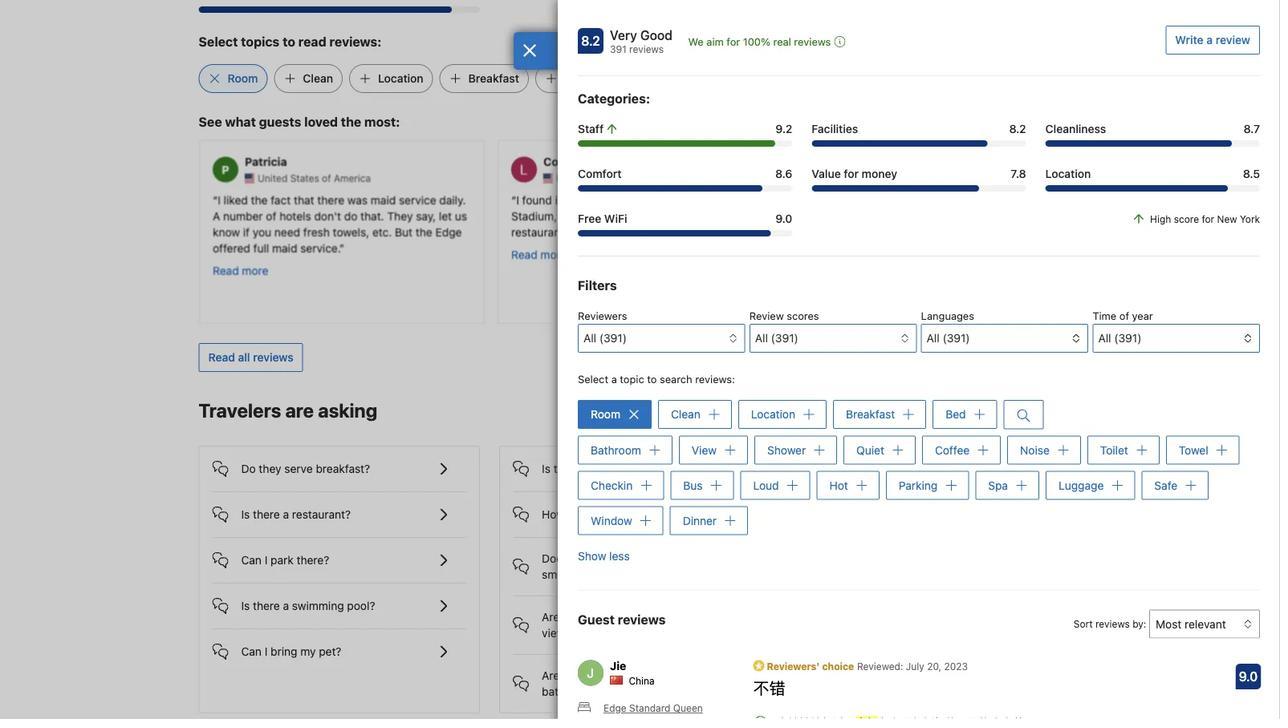 Task type: describe. For each thing, give the bounding box(es) containing it.
rated very good element
[[610, 26, 673, 45]]

0 horizontal spatial clean
[[303, 72, 333, 85]]

1 horizontal spatial reviews:
[[695, 374, 735, 386]]

this is a carousel with rotating slides. it displays featured reviews of the property. use the next and previous buttons to navigate. region
[[186, 134, 1094, 331]]

read all reviews
[[208, 351, 294, 364]]

bring
[[271, 646, 297, 659]]

" for i found it very conveniently located to yankee stadium, the cloisters and many delicious restaurants.
[[511, 193, 516, 206]]

all for reviewers
[[584, 332, 596, 345]]

see availability
[[993, 406, 1072, 419]]

found
[[522, 193, 552, 206]]

" i liked the fact that there was maid service daily. a number of hotels don't do that.  they say, let us know if you need fresh towels, etc.  but the edge offered full maid service.
[[212, 193, 467, 254]]

all (391) for time of year
[[1098, 332, 1142, 345]]

read all reviews button
[[199, 343, 303, 372]]

" everything was wonderful. the staff was amazing. luis, dominic and eric were very helpful, professional and very informative. we liked it so much we reserved it for thanksgiving weekend. i would recommend this hotel to anyone. loved it.
[[809, 193, 1055, 286]]

0 horizontal spatial location
[[378, 72, 424, 85]]

united states of america image
[[543, 173, 553, 183]]

reviews right real
[[794, 36, 831, 48]]

reviews left ocean
[[618, 612, 666, 628]]

less
[[609, 550, 630, 563]]

1 vertical spatial very
[[1005, 209, 1027, 222]]

7.8
[[1011, 167, 1026, 181]]

and inside " i found it very conveniently located to yankee stadium, the cloisters and many delicious restaurants.
[[628, 209, 647, 222]]

for right value
[[844, 167, 859, 181]]

everything
[[815, 193, 870, 206]]

for left new
[[1202, 214, 1215, 225]]

do
[[241, 463, 256, 476]]

jie
[[610, 660, 626, 673]]

staff 9.2 meter
[[578, 140, 792, 147]]

checkin
[[591, 479, 633, 492]]

filters
[[578, 278, 617, 293]]

the down say,
[[415, 225, 432, 238]]

united states of america for that
[[257, 172, 371, 184]]

sobeida
[[842, 155, 887, 168]]

of for patricia
[[322, 172, 331, 184]]

reviews inside very good 391 reviews
[[629, 43, 664, 55]]

so
[[846, 241, 859, 254]]

(391) for reviewers
[[599, 332, 627, 345]]

topics
[[241, 34, 280, 49]]

liked inside " i liked the fact that there was maid service daily. a number of hotels don't do that.  they say, let us know if you need fresh towels, etc.  but the edge offered full maid service.
[[223, 193, 247, 206]]

states for conveniently
[[588, 172, 617, 184]]

1 horizontal spatial very
[[940, 225, 962, 238]]

availability
[[1016, 406, 1072, 419]]

1 vertical spatial breakfast
[[846, 408, 895, 421]]

all (391) for review scores
[[755, 332, 798, 345]]

of for coviello
[[620, 172, 629, 184]]

rooms for bathroom?
[[593, 670, 625, 683]]

spa?
[[593, 463, 617, 476]]

queen
[[673, 703, 703, 715]]

more for " i found it very conveniently located to yankee stadium, the cloisters and many delicious restaurants.
[[540, 247, 567, 261]]

1 horizontal spatial it
[[837, 241, 843, 254]]

new
[[1217, 214, 1237, 225]]

good
[[640, 28, 673, 43]]

safe
[[1155, 479, 1178, 492]]

comfort
[[578, 167, 622, 181]]

and up reserved
[[917, 225, 936, 238]]

0 vertical spatial bed
[[564, 72, 585, 85]]

full
[[253, 241, 269, 254]]

there?
[[297, 554, 329, 567]]

know
[[212, 225, 240, 238]]

view
[[692, 444, 717, 457]]

3 united from the left
[[854, 172, 884, 184]]

all (391) for languages
[[927, 332, 970, 345]]

united for fact
[[257, 172, 287, 184]]

see for see what guests loved the most:
[[199, 114, 222, 129]]

3 was from the left
[[1004, 193, 1024, 206]]

it inside " i found it very conveniently located to yankee stadium, the cloisters and many delicious restaurants.
[[555, 193, 561, 206]]

0 horizontal spatial 8.2
[[581, 33, 600, 49]]

there for is there a spa?
[[554, 463, 581, 476]]

that
[[293, 193, 314, 206]]

are
[[285, 400, 314, 422]]

very inside " i found it very conveniently located to yankee stadium, the cloisters and many delicious restaurants.
[[564, 193, 587, 206]]

i for " i liked the fact that there was maid service daily. a number of hotels don't do that.  they say, let us know if you need fresh towels, etc.  but the edge offered full maid service.
[[217, 193, 220, 206]]

pay?
[[644, 508, 668, 522]]

do they serve breakfast? button
[[212, 447, 466, 479]]

read more for " i found it very conveniently located to yankee stadium, the cloisters and many delicious restaurants.
[[511, 247, 567, 261]]

8.5
[[1243, 167, 1260, 181]]

all (391) button for reviewers
[[578, 324, 745, 353]]

0 vertical spatial 9.0
[[776, 212, 792, 226]]

read for " i liked the fact that there was maid service daily. a number of hotels don't do that.  they say, let us know if you need fresh towels, etc.  but the edge offered full maid service.
[[212, 264, 239, 277]]

0 horizontal spatial breakfast
[[469, 72, 519, 85]]

all for languages
[[927, 332, 940, 345]]

eric
[[954, 209, 974, 222]]

rooms for view?
[[593, 611, 625, 624]]

thanksgiving
[[987, 241, 1055, 254]]

do inside " i liked the fact that there was maid service daily. a number of hotels don't do that.  they say, let us know if you need fresh towels, etc.  but the edge offered full maid service.
[[344, 209, 357, 222]]

" i found it very conveniently located to yankee stadium, the cloisters and many delicious restaurants.
[[511, 193, 750, 238]]

all (391) for reviewers
[[584, 332, 627, 345]]

2 was from the left
[[873, 193, 893, 206]]

to right topic
[[647, 374, 657, 386]]

year
[[1132, 310, 1153, 322]]

1 horizontal spatial room
[[591, 408, 621, 421]]

are for are there rooms with an ocean view?
[[542, 611, 560, 624]]

3 united states of america from the left
[[854, 172, 968, 184]]

america for there
[[333, 172, 371, 184]]

1 horizontal spatial 8.2
[[1009, 122, 1026, 136]]

(391) for time of year
[[1114, 332, 1142, 345]]

view?
[[542, 627, 571, 640]]

is for is there a swimming pool?
[[241, 600, 250, 613]]

we aim for 100% real reviews button
[[688, 34, 845, 50]]

facilities 8.2 meter
[[812, 140, 1026, 147]]

is there a spa?
[[542, 463, 617, 476]]

time of year
[[1093, 310, 1153, 322]]

i for " i found it very conveniently located to yankee stadium, the cloisters and many delicious restaurants.
[[516, 193, 519, 206]]

a left topic
[[611, 374, 617, 386]]

value for money
[[812, 167, 897, 181]]

a right write
[[1207, 33, 1213, 47]]

write a review
[[1175, 33, 1251, 47]]

review scores
[[750, 310, 819, 322]]

is for is there a restaurant?
[[241, 508, 250, 522]]

1 horizontal spatial 9.0
[[1239, 670, 1258, 685]]

" inside " everything was wonderful. the staff was amazing. luis, dominic and eric were very helpful, professional and very informative. we liked it so much we reserved it for thanksgiving weekend. i would recommend this hotel to anyone. loved it.
[[809, 193, 815, 206]]

the
[[954, 193, 974, 206]]

parking
[[899, 479, 938, 492]]

1 horizontal spatial maid
[[370, 193, 395, 206]]

conveniently
[[590, 193, 655, 206]]

cleanliness
[[1046, 122, 1106, 136]]

states for that
[[290, 172, 319, 184]]

spa
[[988, 479, 1008, 492]]

1 horizontal spatial clean
[[671, 408, 701, 421]]

yankee
[[713, 193, 750, 206]]

of for sobeida
[[919, 172, 928, 184]]

property
[[593, 553, 638, 566]]

an
[[653, 611, 666, 624]]

0 vertical spatial room
[[228, 72, 258, 85]]

a inside button
[[283, 600, 289, 613]]

do inside button
[[621, 508, 635, 522]]

asking
[[318, 400, 377, 422]]

see for see availability
[[993, 406, 1013, 419]]

offered
[[212, 241, 250, 254]]

fact
[[270, 193, 290, 206]]

close image
[[523, 44, 537, 57]]

how and when do i pay? button
[[513, 493, 767, 525]]

to inside " i found it very conveniently located to yankee stadium, the cloisters and many delicious restaurants.
[[700, 193, 710, 206]]

1 horizontal spatial location
[[751, 408, 795, 421]]

a right ask
[[925, 577, 931, 590]]

0 horizontal spatial reviews:
[[330, 34, 382, 49]]

service.
[[300, 241, 339, 254]]

are there rooms with an ocean view?
[[542, 611, 700, 640]]

a inside are there rooms with a private bathroom?
[[653, 670, 659, 683]]

america for located
[[632, 172, 669, 184]]

staff
[[977, 193, 1001, 206]]

high score for new york
[[1150, 214, 1260, 225]]

the inside " i found it very conveniently located to yankee stadium, the cloisters and many delicious restaurants.
[[560, 209, 577, 222]]

score
[[1174, 214, 1199, 225]]

show
[[578, 550, 606, 563]]

private
[[662, 670, 698, 683]]

coviello
[[543, 155, 587, 168]]

wifi
[[604, 212, 627, 226]]

read more button for i found it very conveniently located to yankee stadium, the cloisters and many delicious restaurants.
[[511, 246, 567, 262]]

scored 8.2 element
[[578, 28, 604, 54]]

is there a swimming pool?
[[241, 600, 375, 613]]

travelers
[[199, 400, 281, 422]]

recommend
[[902, 257, 963, 270]]

select for select topics to read reviews:
[[199, 34, 238, 49]]

0 vertical spatial free wifi 9.0 meter
[[199, 6, 480, 13]]

sort reviews by:
[[1074, 619, 1147, 630]]

fresh
[[303, 225, 329, 238]]

不错
[[753, 679, 785, 698]]

the left fact
[[250, 193, 267, 206]]

this inside " everything was wonderful. the staff was amazing. luis, dominic and eric were very helpful, professional and very informative. we liked it so much we reserved it for thanksgiving weekend. i would recommend this hotel to anyone. loved it.
[[967, 257, 985, 270]]

they
[[259, 463, 281, 476]]

located
[[658, 193, 697, 206]]

scores
[[787, 310, 819, 322]]

8.7
[[1244, 122, 1260, 136]]

i for can i park there?
[[265, 554, 268, 567]]

coffee
[[935, 444, 970, 457]]

review
[[750, 310, 784, 322]]



Task type: locate. For each thing, give the bounding box(es) containing it.
shower
[[767, 444, 806, 457]]

bed
[[564, 72, 585, 85], [946, 408, 966, 421]]

1 was from the left
[[347, 193, 367, 206]]

with for an
[[628, 611, 650, 624]]

loved
[[853, 273, 884, 286]]

united states of america image for patricia
[[244, 173, 254, 183]]

united states of america for conveniently
[[556, 172, 669, 184]]

to left 'read'
[[283, 34, 295, 49]]

united states of america image
[[244, 173, 254, 183], [842, 173, 851, 183]]

1 vertical spatial free wifi 9.0 meter
[[578, 230, 792, 237]]

all (391) button for review scores
[[750, 324, 917, 353]]

i up loved
[[862, 257, 865, 270]]

1 horizontal spatial read more button
[[511, 246, 567, 262]]

search
[[660, 374, 692, 386]]

2 (391) from the left
[[771, 332, 798, 345]]

1 united states of america image from the left
[[244, 173, 254, 183]]

informative.
[[965, 225, 1026, 238]]

0 horizontal spatial select
[[199, 34, 238, 49]]

and right how
[[568, 508, 587, 522]]

does this property have non- smoking rooms? button
[[513, 538, 767, 583]]

1 all (391) button from the left
[[578, 324, 745, 353]]

select for select a topic to search reviews:
[[578, 374, 608, 386]]

0 horizontal spatial see
[[199, 114, 222, 129]]

was up that.
[[347, 193, 367, 206]]

1 vertical spatial 8.2
[[1009, 122, 1026, 136]]

1 horizontal spatial united states of america
[[556, 172, 669, 184]]

there for are there rooms with a private bathroom?
[[563, 670, 590, 683]]

0 horizontal spatial 9.0
[[776, 212, 792, 226]]

1 vertical spatial liked
[[809, 241, 834, 254]]

cleanliness 8.7 meter
[[1046, 140, 1260, 147]]

standard
[[629, 703, 671, 715]]

and inside button
[[568, 508, 587, 522]]

there left "spa?"
[[554, 463, 581, 476]]

4 all (391) button from the left
[[1093, 324, 1260, 353]]

select a topic to search reviews:
[[578, 374, 735, 386]]

rooms inside are there rooms with an ocean view?
[[593, 611, 625, 624]]

1 vertical spatial is
[[241, 508, 250, 522]]

it right reserved
[[960, 241, 966, 254]]

travelers are asking
[[199, 400, 377, 422]]

categories:
[[578, 91, 650, 106]]

for right aim
[[727, 36, 740, 48]]

1 vertical spatial read more
[[212, 264, 268, 277]]

3 all (391) from the left
[[927, 332, 970, 345]]

smoking
[[542, 569, 586, 582]]

1 horizontal spatial united states of america image
[[842, 173, 851, 183]]

" left free
[[571, 225, 576, 238]]

all (391) button down languages
[[921, 324, 1089, 353]]

0 horizontal spatial we
[[688, 36, 704, 48]]

0 vertical spatial "
[[571, 225, 576, 238]]

" for i liked the fact that there was maid service daily. a number of hotels don't do that.  they say, let us know if you need fresh towels, etc.  but the edge offered full maid service.
[[212, 193, 217, 206]]

" up the a
[[212, 193, 217, 206]]

all (391) down languages
[[927, 332, 970, 345]]

"
[[212, 193, 217, 206], [511, 193, 516, 206], [809, 193, 815, 206]]

1 horizontal spatial bed
[[946, 408, 966, 421]]

this inside 'does this property have non- smoking rooms?'
[[572, 553, 590, 566]]

the right loved
[[341, 114, 361, 129]]

many
[[650, 209, 678, 222]]

can
[[241, 554, 262, 567], [241, 646, 262, 659]]

" down towels,
[[339, 241, 344, 254]]

0 vertical spatial 8.2
[[581, 33, 600, 49]]

if
[[243, 225, 249, 238]]

there inside button
[[253, 600, 280, 613]]

pool?
[[347, 600, 375, 613]]

0 horizontal spatial united
[[257, 172, 287, 184]]

i left the pay?
[[638, 508, 640, 522]]

4 all from the left
[[1098, 332, 1111, 345]]

1 united from the left
[[257, 172, 287, 184]]

hotels
[[279, 209, 311, 222]]

all for review scores
[[755, 332, 768, 345]]

2023
[[944, 661, 968, 672]]

with inside are there rooms with a private bathroom?
[[628, 670, 650, 683]]

there up the 'don't'
[[317, 193, 344, 206]]

all for time of year
[[1098, 332, 1111, 345]]

reviews left by:
[[1096, 619, 1130, 630]]

united down coviello
[[556, 172, 586, 184]]

3 (391) from the left
[[943, 332, 970, 345]]

edge down let
[[435, 225, 461, 238]]

0 vertical spatial clean
[[303, 72, 333, 85]]

more down 'full'
[[242, 264, 268, 277]]

is there a restaurant?
[[241, 508, 351, 522]]

write
[[1175, 33, 1204, 47]]

1 horizontal spatial see
[[993, 406, 1013, 419]]

1 horizontal spatial was
[[873, 193, 893, 206]]

sort
[[1074, 619, 1093, 630]]

room up bathroom
[[591, 408, 621, 421]]

filter reviews region
[[578, 276, 1260, 353]]

and right "wifi" on the left of the page
[[628, 209, 647, 222]]

it right found
[[555, 193, 561, 206]]

how and when do i pay?
[[542, 508, 668, 522]]

1 horizontal spatial more
[[540, 247, 567, 261]]

are up bathroom?
[[542, 670, 560, 683]]

1 vertical spatial can
[[241, 646, 262, 659]]

there down park
[[253, 600, 280, 613]]

all down reviewers
[[584, 332, 596, 345]]

0 horizontal spatial very
[[564, 193, 587, 206]]

scored 9.0 element
[[1236, 664, 1261, 690]]

1 vertical spatial 9.0
[[1239, 670, 1258, 685]]

value for money 7.8 meter
[[812, 185, 1026, 192]]

2 can from the top
[[241, 646, 262, 659]]

can for can i bring my pet?
[[241, 646, 262, 659]]

read more button for i liked the fact that there was maid service daily. a number of hotels don't do that.  they say, let us know if you need fresh towels, etc.  but the edge offered full maid service.
[[212, 262, 268, 278]]

of up value for money 7.8 meter at the right top of the page
[[919, 172, 928, 184]]

1 vertical spatial with
[[628, 670, 650, 683]]

maid up that.
[[370, 193, 395, 206]]

1 vertical spatial maid
[[272, 241, 297, 254]]

united states of america image down patricia
[[244, 173, 254, 183]]

of inside filter reviews region
[[1120, 310, 1129, 322]]

all (391) button for languages
[[921, 324, 1089, 353]]

america up the
[[931, 172, 968, 184]]

is up how
[[542, 463, 551, 476]]

very
[[610, 28, 637, 43]]

all down languages
[[927, 332, 940, 345]]

is there a restaurant? button
[[212, 493, 466, 525]]

bed up coffee
[[946, 408, 966, 421]]

can i park there? button
[[212, 538, 466, 571]]

select left topic
[[578, 374, 608, 386]]

location up shower
[[751, 408, 795, 421]]

0 horizontal spatial was
[[347, 193, 367, 206]]

for down informative. at right
[[969, 241, 984, 254]]

are inside are there rooms with a private bathroom?
[[542, 670, 560, 683]]

amazing.
[[809, 209, 856, 222]]

2 all from the left
[[755, 332, 768, 345]]

july
[[906, 661, 925, 672]]

1 all from the left
[[584, 332, 596, 345]]

1 can from the top
[[241, 554, 262, 567]]

(391) down review scores
[[771, 332, 798, 345]]

is
[[542, 463, 551, 476], [241, 508, 250, 522], [241, 600, 250, 613]]

time
[[1093, 310, 1117, 322]]

0 vertical spatial liked
[[223, 193, 247, 206]]

it left so
[[837, 241, 843, 254]]

to up delicious
[[700, 193, 710, 206]]

more for " i liked the fact that there was maid service daily. a number of hotels don't do that.  they say, let us know if you need fresh towels, etc.  but the edge offered full maid service.
[[242, 264, 268, 277]]

0 horizontal spatial edge
[[435, 225, 461, 238]]

3 states from the left
[[887, 172, 916, 184]]

rooms down the rooms?
[[593, 611, 625, 624]]

2 with from the top
[[628, 670, 650, 683]]

clean
[[303, 72, 333, 85], [671, 408, 701, 421]]

room down topics
[[228, 72, 258, 85]]

0 vertical spatial do
[[344, 209, 357, 222]]

3 " from the left
[[809, 193, 815, 206]]

0 vertical spatial breakfast
[[469, 72, 519, 85]]

i inside " i found it very conveniently located to yankee stadium, the cloisters and many delicious restaurants.
[[516, 193, 519, 206]]

is for is there a spa?
[[542, 463, 551, 476]]

1 vertical spatial read
[[212, 264, 239, 277]]

1 vertical spatial room
[[591, 408, 621, 421]]

read more button down restaurants. at the left top of the page
[[511, 246, 567, 262]]

united states of america image for sobeida
[[842, 173, 851, 183]]

2 united from the left
[[556, 172, 586, 184]]

0 horizontal spatial bed
[[564, 72, 585, 85]]

see left the 'availability'
[[993, 406, 1013, 419]]

1 vertical spatial this
[[572, 553, 590, 566]]

2 united states of america image from the left
[[842, 173, 851, 183]]

there
[[317, 193, 344, 206], [554, 463, 581, 476], [253, 508, 280, 522], [253, 600, 280, 613], [563, 611, 590, 624], [563, 670, 590, 683]]

3 all (391) button from the left
[[921, 324, 1089, 353]]

i left bring
[[265, 646, 268, 659]]

0 vertical spatial read more
[[511, 247, 567, 261]]

1 horizontal spatial liked
[[809, 241, 834, 254]]

(391) for languages
[[943, 332, 970, 345]]

all down the time
[[1098, 332, 1111, 345]]

see left what
[[199, 114, 222, 129]]

2 america from the left
[[632, 172, 669, 184]]

1 america from the left
[[333, 172, 371, 184]]

2 vertical spatial read
[[208, 351, 235, 364]]

all (391) button
[[578, 324, 745, 353], [750, 324, 917, 353], [921, 324, 1089, 353], [1093, 324, 1260, 353]]

topic
[[620, 374, 644, 386]]

0 horizontal spatial america
[[333, 172, 371, 184]]

1 united states of america from the left
[[257, 172, 371, 184]]

we
[[688, 36, 704, 48], [1029, 225, 1046, 238]]

read more down offered
[[212, 264, 268, 277]]

bus
[[683, 479, 703, 492]]

let
[[439, 209, 452, 222]]

with inside are there rooms with an ocean view?
[[628, 611, 650, 624]]

i inside " i liked the fact that there was maid service daily. a number of hotels don't do that.  they say, let us know if you need fresh towels, etc.  but the edge offered full maid service.
[[217, 193, 220, 206]]

reviews
[[794, 36, 831, 48], [629, 43, 664, 55], [253, 351, 294, 364], [618, 612, 666, 628], [1096, 619, 1130, 630]]

but
[[395, 225, 412, 238]]

clean down 'read'
[[303, 72, 333, 85]]

we aim for 100% real reviews
[[688, 36, 831, 48]]

were
[[977, 209, 1002, 222]]

you
[[252, 225, 271, 238]]

(391) down reviewers
[[599, 332, 627, 345]]

4 all (391) from the left
[[1098, 332, 1142, 345]]

free wifi 9.0 meter
[[199, 6, 480, 13], [578, 230, 792, 237]]

1 all (391) from the left
[[584, 332, 627, 345]]

select
[[199, 34, 238, 49], [578, 374, 608, 386]]

2 horizontal spatial states
[[887, 172, 916, 184]]

0 vertical spatial edge
[[435, 225, 461, 238]]

see inside button
[[993, 406, 1013, 419]]

i for can i bring my pet?
[[265, 646, 268, 659]]

1 horizontal spatial select
[[578, 374, 608, 386]]

select left topics
[[199, 34, 238, 49]]

1 are from the top
[[542, 611, 560, 624]]

2 horizontal spatial it
[[960, 241, 966, 254]]

for inside " everything was wonderful. the staff was amazing. luis, dominic and eric were very helpful, professional and very informative. we liked it so much we reserved it for thanksgiving weekend. i would recommend this hotel to anyone. loved it.
[[969, 241, 984, 254]]

all down review at the top right of the page
[[755, 332, 768, 345]]

2 horizontal spatial america
[[931, 172, 968, 184]]

1 vertical spatial more
[[242, 264, 268, 277]]

2 " from the left
[[511, 193, 516, 206]]

the
[[341, 114, 361, 129], [250, 193, 267, 206], [560, 209, 577, 222], [415, 225, 432, 238]]

0 vertical spatial rooms
[[593, 611, 625, 624]]

are inside are there rooms with an ocean view?
[[542, 611, 560, 624]]

of
[[322, 172, 331, 184], [620, 172, 629, 184], [919, 172, 928, 184], [266, 209, 276, 222], [1120, 310, 1129, 322]]

states up value for money 7.8 meter at the right top of the page
[[887, 172, 916, 184]]

1 horizontal spatial united
[[556, 172, 586, 184]]

1 vertical spatial rooms
[[593, 670, 625, 683]]

professional
[[851, 225, 914, 238]]

2 vertical spatial very
[[940, 225, 962, 238]]

read down offered
[[212, 264, 239, 277]]

0 vertical spatial very
[[564, 193, 587, 206]]

free wifi 9.0 meter down delicious
[[578, 230, 792, 237]]

1 horizontal spatial free wifi 9.0 meter
[[578, 230, 792, 237]]

1 horizontal spatial states
[[588, 172, 617, 184]]

choice
[[822, 661, 854, 672]]

states up that
[[290, 172, 319, 184]]

we left aim
[[688, 36, 704, 48]]

read inside button
[[208, 351, 235, 364]]

read for " i found it very conveniently located to yankee stadium, the cloisters and many delicious restaurants.
[[511, 247, 537, 261]]

0 vertical spatial with
[[628, 611, 650, 624]]

2 united states of america from the left
[[556, 172, 669, 184]]

china
[[629, 676, 655, 687]]

i left park
[[265, 554, 268, 567]]

1 horizontal spatial read more
[[511, 247, 567, 261]]

0 horizontal spatial united states of america
[[257, 172, 371, 184]]

1 horizontal spatial do
[[621, 508, 635, 522]]

1 vertical spatial reviews:
[[695, 374, 735, 386]]

reviews right all at the left
[[253, 351, 294, 364]]

of inside " i liked the fact that there was maid service daily. a number of hotels don't do that.  they say, let us know if you need fresh towels, etc.  but the edge offered full maid service.
[[266, 209, 276, 222]]

restaurant?
[[292, 508, 351, 522]]

can i bring my pet? button
[[212, 630, 466, 662]]

see availability button
[[983, 398, 1082, 427]]

is down can i park there?
[[241, 600, 250, 613]]

united states of america up conveniently
[[556, 172, 669, 184]]

read left all at the left
[[208, 351, 235, 364]]

there for are there rooms with an ocean view?
[[563, 611, 590, 624]]

read more button down offered
[[212, 262, 268, 278]]

0 vertical spatial we
[[688, 36, 704, 48]]

1 vertical spatial select
[[578, 374, 608, 386]]

was right staff
[[1004, 193, 1024, 206]]

dinner
[[683, 514, 717, 528]]

staff
[[578, 122, 604, 136]]

how
[[542, 508, 565, 522]]

2 all (391) from the left
[[755, 332, 798, 345]]

(391) down time of year
[[1114, 332, 1142, 345]]

was up luis,
[[873, 193, 893, 206]]

2 vertical spatial is
[[241, 600, 250, 613]]

1 states from the left
[[290, 172, 319, 184]]

need
[[274, 225, 300, 238]]

4 (391) from the left
[[1114, 332, 1142, 345]]

2 horizontal spatial "
[[809, 193, 815, 206]]

(391) for review scores
[[771, 332, 798, 345]]

i inside " everything was wonderful. the staff was amazing. luis, dominic and eric were very helpful, professional and very informative. we liked it so much we reserved it for thanksgiving weekend. i would recommend this hotel to anyone. loved it.
[[862, 257, 865, 270]]

united states of america up value for money 7.8 meter at the right top of the page
[[854, 172, 968, 184]]

question
[[934, 577, 980, 590]]

3 all from the left
[[927, 332, 940, 345]]

0 horizontal spatial read more
[[212, 264, 268, 277]]

rooms inside are there rooms with a private bathroom?
[[593, 670, 625, 683]]

2 horizontal spatial location
[[1046, 167, 1091, 181]]

all (391) down reviewers
[[584, 332, 627, 345]]

what
[[225, 114, 256, 129]]

and left eric
[[932, 209, 951, 222]]

reviewers'
[[767, 661, 820, 672]]

p
[[221, 163, 229, 176]]

there inside are there rooms with a private bathroom?
[[563, 670, 590, 683]]

this up smoking
[[572, 553, 590, 566]]

is inside button
[[241, 600, 250, 613]]

of up conveniently
[[620, 172, 629, 184]]

there inside " i liked the fact that there was maid service daily. a number of hotels don't do that.  they say, let us know if you need fresh towels, etc.  but the edge offered full maid service.
[[317, 193, 344, 206]]

1 vertical spatial edge
[[604, 703, 627, 715]]

ask
[[902, 577, 922, 590]]

america up located
[[632, 172, 669, 184]]

location down cleanliness
[[1046, 167, 1091, 181]]

0 vertical spatial location
[[378, 72, 424, 85]]

there for is there a swimming pool?
[[253, 600, 280, 613]]

" left found
[[511, 193, 516, 206]]

rooms left china
[[593, 670, 625, 683]]

reviews: right search
[[695, 374, 735, 386]]

2 horizontal spatial very
[[1005, 209, 1027, 222]]

1 vertical spatial bed
[[946, 408, 966, 421]]

liked inside " everything was wonderful. the staff was amazing. luis, dominic and eric were very helpful, professional and very informative. we liked it so much we reserved it for thanksgiving weekend. i would recommend this hotel to anyone. loved it.
[[809, 241, 834, 254]]

most:
[[364, 114, 400, 129]]

1 vertical spatial see
[[993, 406, 1013, 419]]

0 horizontal spatial read more button
[[212, 262, 268, 278]]

breakfast
[[469, 72, 519, 85], [846, 408, 895, 421]]

0 horizontal spatial "
[[339, 241, 344, 254]]

0 horizontal spatial liked
[[223, 193, 247, 206]]

location 8.5 meter
[[1046, 185, 1260, 192]]

states
[[290, 172, 319, 184], [588, 172, 617, 184], [887, 172, 916, 184]]

all (391) button down year
[[1093, 324, 1260, 353]]

read more down restaurants. at the left top of the page
[[511, 247, 567, 261]]

to down thanksgiving
[[1017, 257, 1028, 270]]

loud
[[753, 479, 779, 492]]

all (391) button for time of year
[[1093, 324, 1260, 353]]

non-
[[668, 553, 693, 566]]

loved
[[304, 114, 338, 129]]

1 rooms from the top
[[593, 611, 625, 624]]

all
[[238, 351, 250, 364]]

for inside the we aim for 100% real reviews button
[[727, 36, 740, 48]]

united for very
[[556, 172, 586, 184]]

very down eric
[[940, 225, 962, 238]]

with left 'an'
[[628, 611, 650, 624]]

1 horizontal spatial "
[[511, 193, 516, 206]]

0 horizontal spatial "
[[212, 193, 217, 206]]

a left "swimming"
[[283, 600, 289, 613]]

1 vertical spatial are
[[542, 670, 560, 683]]

with for a
[[628, 670, 650, 683]]

" inside " i found it very conveniently located to yankee stadium, the cloisters and many delicious restaurants.
[[511, 193, 516, 206]]

1 horizontal spatial edge
[[604, 703, 627, 715]]

dominic
[[887, 209, 929, 222]]

patricia
[[244, 155, 287, 168]]

1 horizontal spatial breakfast
[[846, 408, 895, 421]]

there up bathroom?
[[563, 670, 590, 683]]

2 all (391) button from the left
[[750, 324, 917, 353]]

1 with from the top
[[628, 611, 650, 624]]

2 vertical spatial location
[[751, 408, 795, 421]]

to inside " everything was wonderful. the staff was amazing. luis, dominic and eric were very helpful, professional and very informative. we liked it so much we reserved it for thanksgiving weekend. i would recommend this hotel to anyone. loved it.
[[1017, 257, 1028, 270]]

edge down are there rooms with a private bathroom?
[[604, 703, 627, 715]]

all (391)
[[584, 332, 627, 345], [755, 332, 798, 345], [927, 332, 970, 345], [1098, 332, 1142, 345]]

are there rooms with an ocean view? button
[[513, 597, 767, 642]]

by:
[[1133, 619, 1147, 630]]

clean down search
[[671, 408, 701, 421]]

edge inside " i liked the fact that there was maid service daily. a number of hotels don't do that.  they say, let us know if you need fresh towels, etc.  but the edge offered full maid service.
[[435, 225, 461, 238]]

8.2 up "7.8"
[[1009, 122, 1026, 136]]

towel
[[1179, 444, 1209, 457]]

are for are there rooms with a private bathroom?
[[542, 670, 560, 683]]

2 are from the top
[[542, 670, 560, 683]]

2 states from the left
[[588, 172, 617, 184]]

are there rooms with a private bathroom? button
[[513, 656, 767, 701]]

2 horizontal spatial united states of america
[[854, 172, 968, 184]]

luis,
[[859, 209, 884, 222]]

comfort 8.6 meter
[[578, 185, 792, 192]]

was inside " i liked the fact that there was maid service daily. a number of hotels don't do that.  they say, let us know if you need fresh towels, etc.  but the edge offered full maid service.
[[347, 193, 367, 206]]

say,
[[416, 209, 436, 222]]

a left "spa?"
[[584, 463, 590, 476]]

swimming
[[292, 600, 344, 613]]

very up free
[[564, 193, 587, 206]]

is there a swimming pool? button
[[212, 584, 466, 616]]

a left restaurant?
[[283, 508, 289, 522]]

very up informative. at right
[[1005, 209, 1027, 222]]

1 vertical spatial do
[[621, 508, 635, 522]]

see what guests loved the most:
[[199, 114, 400, 129]]

edge standard queen link
[[578, 702, 703, 716]]

there inside are there rooms with an ocean view?
[[563, 611, 590, 624]]

1 vertical spatial we
[[1029, 225, 1046, 238]]

can left park
[[241, 554, 262, 567]]

there for is there a restaurant?
[[253, 508, 280, 522]]

0 horizontal spatial united states of america image
[[244, 173, 254, 183]]

there up view?
[[563, 611, 590, 624]]

0 vertical spatial more
[[540, 247, 567, 261]]

show less button
[[578, 542, 630, 571]]

1 " from the left
[[212, 193, 217, 206]]

1 (391) from the left
[[599, 332, 627, 345]]

we inside button
[[688, 36, 704, 48]]

0 vertical spatial this
[[967, 257, 985, 270]]

can for can i park there?
[[241, 554, 262, 567]]

1 horizontal spatial "
[[571, 225, 576, 238]]

we inside " everything was wonderful. the staff was amazing. luis, dominic and eric were very helpful, professional and very informative. we liked it so much we reserved it for thanksgiving weekend. i would recommend this hotel to anyone. loved it.
[[1029, 225, 1046, 238]]

liked up number
[[223, 193, 247, 206]]

read more for " i liked the fact that there was maid service daily. a number of hotels don't do that.  they say, let us know if you need fresh towels, etc.  but the edge offered full maid service.
[[212, 264, 268, 277]]

0 horizontal spatial maid
[[272, 241, 297, 254]]

i up the a
[[217, 193, 220, 206]]

" up amazing.
[[809, 193, 815, 206]]

3 america from the left
[[931, 172, 968, 184]]

2 rooms from the top
[[593, 670, 625, 683]]

all (391) button up select a topic to search reviews:
[[578, 324, 745, 353]]

would
[[868, 257, 899, 270]]

review categories element
[[578, 89, 650, 108]]

" inside " i liked the fact that there was maid service daily. a number of hotels don't do that.  they say, let us know if you need fresh towels, etc.  but the edge offered full maid service.
[[212, 193, 217, 206]]

1 horizontal spatial this
[[967, 257, 985, 270]]

2 horizontal spatial was
[[1004, 193, 1024, 206]]

delicious
[[681, 209, 727, 222]]

1 vertical spatial clean
[[671, 408, 701, 421]]

" for don't
[[339, 241, 344, 254]]

" for restaurants.
[[571, 225, 576, 238]]



Task type: vqa. For each thing, say whether or not it's contained in the screenshot.
Destinations to the bottom
no



